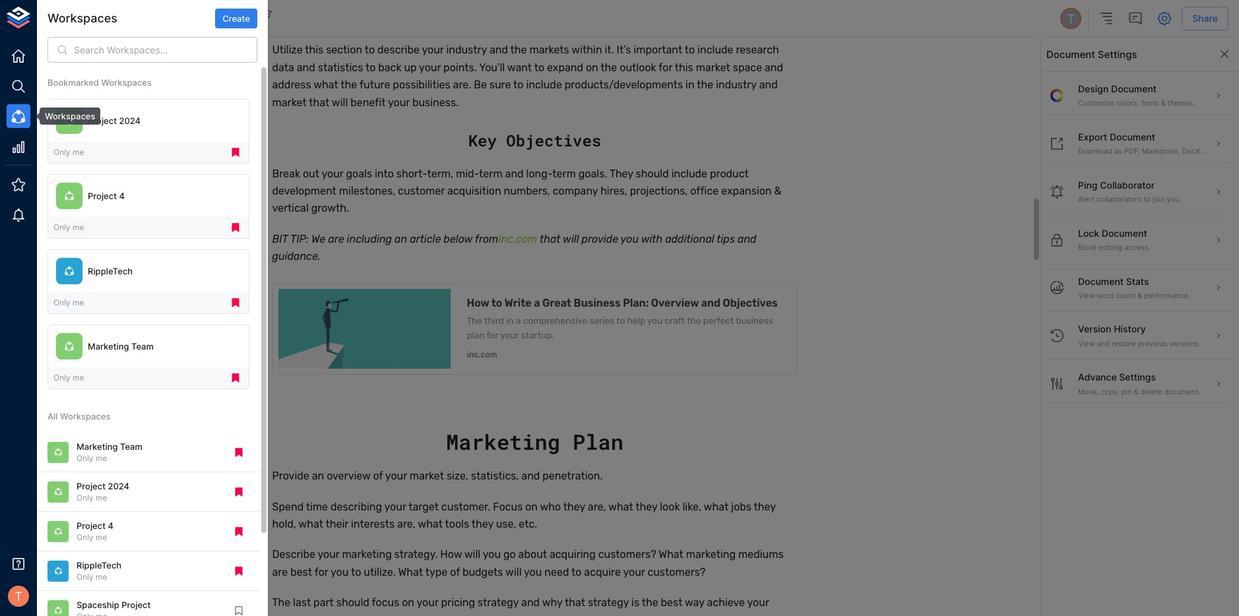 Task type: describe. For each thing, give the bounding box(es) containing it.
business
[[112, 6, 164, 19]]

export
[[1079, 131, 1108, 143]]

as
[[1115, 147, 1123, 156]]

0 vertical spatial marketing team
[[112, 21, 178, 32]]

settings for advance
[[1120, 372, 1157, 383]]

fonts
[[1142, 99, 1160, 108]]

1 vertical spatial marketing
[[88, 341, 129, 352]]

collaborator
[[1101, 179, 1156, 191]]

4 for project 4 only me
[[108, 521, 114, 532]]

remove bookmark image for project 4
[[230, 222, 242, 234]]

rippletech for rippletech only me
[[77, 561, 122, 571]]

document settings
[[1047, 48, 1138, 60]]

remove bookmark image for marketing team
[[230, 372, 242, 384]]

me inside marketing team only me
[[96, 453, 107, 463]]

document.
[[1165, 387, 1201, 397]]

lock
[[1079, 228, 1100, 239]]

1 horizontal spatial t button
[[1059, 6, 1084, 31]]

export document download as pdf, markdown, docx...
[[1079, 131, 1207, 156]]

advance
[[1079, 372, 1117, 383]]

project 2024 only me
[[77, 482, 129, 503]]

ping collaborator alert collaborators to join you.
[[1079, 179, 1182, 204]]

colors,
[[1117, 99, 1140, 108]]

only inside marketing team only me
[[77, 453, 94, 463]]

project 2024
[[88, 116, 141, 126]]

project for project 4 only me
[[77, 521, 106, 532]]

1 vertical spatial marketing team
[[88, 341, 154, 352]]

only me for marketing team
[[53, 373, 84, 383]]

workspaces up project 2024
[[101, 77, 152, 88]]

& for document
[[1162, 99, 1166, 108]]

docx...
[[1183, 147, 1207, 156]]

1 vertical spatial team
[[131, 341, 154, 352]]

pdf,
[[1125, 147, 1141, 156]]

spaceship project
[[77, 600, 151, 611]]

project 4
[[88, 191, 125, 201]]

business plan template
[[112, 6, 253, 19]]

performance.
[[1145, 291, 1191, 300]]

spaceship project link
[[37, 592, 260, 617]]

project for project 2024
[[88, 116, 117, 126]]

and
[[1098, 339, 1110, 348]]

& for stats
[[1138, 291, 1143, 300]]

only me for project 2024
[[53, 147, 84, 157]]

team inside marketing team only me
[[120, 442, 143, 452]]

marketing inside marketing team only me
[[77, 442, 118, 452]]

marketing team only me
[[77, 442, 143, 463]]

only inside rippletech only me
[[77, 572, 94, 582]]

me inside project 4 only me
[[96, 532, 107, 542]]

workspaces up bookmarked
[[48, 11, 117, 25]]

table of contents image
[[1099, 11, 1115, 26]]

Search Workspaces... text field
[[74, 37, 257, 63]]

0 vertical spatial remove bookmark image
[[230, 297, 242, 309]]

design
[[1079, 83, 1109, 94]]

4 for project 4
[[119, 191, 125, 201]]

block
[[1079, 243, 1098, 252]]

copy,
[[1102, 387, 1120, 397]]

settings for document
[[1098, 48, 1138, 60]]

view for version history
[[1079, 339, 1096, 348]]

collaborators
[[1097, 195, 1142, 204]]

workspaces tooltip
[[30, 108, 101, 125]]

project 4 only me
[[77, 521, 114, 542]]

all
[[48, 411, 58, 422]]

all workspaces
[[48, 411, 111, 422]]

word
[[1098, 291, 1115, 300]]

access.
[[1125, 243, 1151, 252]]



Task type: vqa. For each thing, say whether or not it's contained in the screenshot.


Task type: locate. For each thing, give the bounding box(es) containing it.
0 vertical spatial 4
[[119, 191, 125, 201]]

workspaces
[[48, 11, 117, 25], [101, 77, 152, 88], [45, 111, 95, 121], [60, 411, 111, 422]]

markdown,
[[1143, 147, 1181, 156]]

3 only me from the top
[[53, 298, 84, 308]]

2024
[[119, 116, 141, 126], [108, 482, 129, 492]]

document for design document
[[1112, 83, 1157, 94]]

only me for rippletech
[[53, 298, 84, 308]]

show wiki image
[[51, 11, 67, 26]]

version
[[1079, 324, 1112, 335]]

join
[[1153, 195, 1165, 204]]

settings inside advance settings move, copy, pin & delete document.
[[1120, 372, 1157, 383]]

1 vertical spatial &
[[1138, 291, 1143, 300]]

t for left t button
[[15, 589, 22, 604]]

0 vertical spatial marketing
[[112, 21, 153, 32]]

document up the 'access.'
[[1102, 228, 1148, 239]]

0 vertical spatial team
[[155, 21, 178, 32]]

team
[[155, 21, 178, 32], [131, 341, 154, 352], [120, 442, 143, 452]]

customize
[[1079, 99, 1115, 108]]

remove bookmark image
[[230, 297, 242, 309], [233, 486, 245, 498], [233, 566, 245, 578]]

marketing team
[[112, 21, 178, 32], [88, 341, 154, 352]]

& right pin
[[1135, 387, 1139, 397]]

download
[[1079, 147, 1113, 156]]

remove bookmark image for project 2024
[[230, 147, 242, 159]]

alert
[[1079, 195, 1095, 204]]

2 view from the top
[[1079, 339, 1096, 348]]

advance settings move, copy, pin & delete document.
[[1079, 372, 1201, 397]]

versions.
[[1170, 339, 1201, 348]]

0 horizontal spatial 4
[[108, 521, 114, 532]]

& right count
[[1138, 291, 1143, 300]]

count
[[1117, 291, 1136, 300]]

lock document block editing access.
[[1079, 228, 1151, 252]]

document inside export document download as pdf, markdown, docx...
[[1110, 131, 1156, 143]]

bookmark image
[[233, 605, 245, 617]]

2 only me from the top
[[53, 222, 84, 232]]

1 vertical spatial remove bookmark image
[[233, 486, 245, 498]]

history
[[1115, 324, 1147, 335]]

settings up pin
[[1120, 372, 1157, 383]]

me
[[73, 147, 84, 157], [73, 222, 84, 232], [73, 298, 84, 308], [73, 373, 84, 383], [96, 453, 107, 463], [96, 493, 107, 503], [96, 532, 107, 542], [96, 572, 107, 582]]

design document customize colors, fonts & themes.
[[1079, 83, 1196, 108]]

t for the right t button
[[1068, 11, 1076, 26]]

favorite image
[[261, 7, 272, 18]]

project
[[88, 116, 117, 126], [88, 191, 117, 201], [77, 482, 106, 492], [77, 521, 106, 532], [122, 600, 151, 611]]

share button
[[1183, 6, 1229, 31]]

project for project 4
[[88, 191, 117, 201]]

document inside lock document block editing access.
[[1102, 228, 1148, 239]]

only me for project 4
[[53, 222, 84, 232]]

document
[[1047, 48, 1096, 60], [1112, 83, 1157, 94], [1110, 131, 1156, 143], [1102, 228, 1148, 239], [1079, 276, 1124, 287]]

editing
[[1100, 243, 1123, 252]]

2024 down bookmarked workspaces
[[119, 116, 141, 126]]

2024 for project 2024
[[119, 116, 141, 126]]

previous
[[1139, 339, 1168, 348]]

settings image
[[1157, 11, 1173, 26]]

4 only me from the top
[[53, 373, 84, 383]]

0 horizontal spatial t
[[15, 589, 22, 604]]

1 vertical spatial 2024
[[108, 482, 129, 492]]

1 view from the top
[[1079, 291, 1096, 300]]

only inside project 4 only me
[[77, 532, 94, 542]]

delete
[[1141, 387, 1163, 397]]

create
[[223, 13, 250, 24]]

0 vertical spatial &
[[1162, 99, 1166, 108]]

only inside project 2024 only me
[[77, 493, 94, 503]]

& for settings
[[1135, 387, 1139, 397]]

document up pdf,
[[1110, 131, 1156, 143]]

remove bookmark image
[[230, 147, 242, 159], [230, 222, 242, 234], [230, 372, 242, 384], [233, 447, 245, 459], [233, 526, 245, 538]]

settings down 'table of contents' image
[[1098, 48, 1138, 60]]

0 vertical spatial t
[[1068, 11, 1076, 26]]

document up colors,
[[1112, 83, 1157, 94]]

2 vertical spatial marketing
[[77, 442, 118, 452]]

project inside spaceship project link
[[122, 600, 151, 611]]

document inside the design document customize colors, fonts & themes.
[[1112, 83, 1157, 94]]

1 vertical spatial 4
[[108, 521, 114, 532]]

0 horizontal spatial t button
[[4, 582, 33, 611]]

document up word
[[1079, 276, 1124, 287]]

& right fonts
[[1162, 99, 1166, 108]]

& inside advance settings move, copy, pin & delete document.
[[1135, 387, 1139, 397]]

1 horizontal spatial t
[[1068, 11, 1076, 26]]

0 vertical spatial t button
[[1059, 6, 1084, 31]]

document for lock document
[[1102, 228, 1148, 239]]

2024 for project 2024 only me
[[108, 482, 129, 492]]

1 vertical spatial settings
[[1120, 372, 1157, 383]]

rippletech for rippletech
[[88, 266, 133, 277]]

pin
[[1122, 387, 1133, 397]]

plan
[[167, 6, 195, 19]]

2024 down marketing team only me
[[108, 482, 129, 492]]

workspaces inside 'tooltip'
[[45, 111, 95, 121]]

remove bookmark image for project 2024
[[233, 486, 245, 498]]

view
[[1079, 291, 1096, 300], [1079, 339, 1096, 348]]

marketing
[[112, 21, 153, 32], [88, 341, 129, 352], [77, 442, 118, 452]]

version history view and restore previous versions.
[[1079, 324, 1201, 348]]

0 vertical spatial 2024
[[119, 116, 141, 126]]

1 vertical spatial t
[[15, 589, 22, 604]]

1 vertical spatial view
[[1079, 339, 1096, 348]]

you.
[[1167, 195, 1182, 204]]

create button
[[215, 8, 257, 29]]

share
[[1193, 12, 1219, 24]]

project inside project 4 only me
[[77, 521, 106, 532]]

4
[[119, 191, 125, 201], [108, 521, 114, 532]]

themes.
[[1168, 99, 1196, 108]]

1 only me from the top
[[53, 147, 84, 157]]

me inside project 2024 only me
[[96, 493, 107, 503]]

stats
[[1127, 276, 1150, 287]]

document up 'design'
[[1047, 48, 1096, 60]]

0 vertical spatial view
[[1079, 291, 1096, 300]]

comments image
[[1128, 11, 1144, 26]]

move,
[[1079, 387, 1100, 397]]

template
[[198, 6, 253, 19]]

2024 inside project 2024 only me
[[108, 482, 129, 492]]

marketing team link
[[112, 20, 178, 32]]

document inside document stats view word count & performance.
[[1079, 276, 1124, 287]]

remove bookmark image for rippletech
[[233, 566, 245, 578]]

2 vertical spatial team
[[120, 442, 143, 452]]

to
[[1144, 195, 1151, 204]]

view inside version history view and restore previous versions.
[[1079, 339, 1096, 348]]

settings
[[1098, 48, 1138, 60], [1120, 372, 1157, 383]]

me inside rippletech only me
[[96, 572, 107, 582]]

only me
[[53, 147, 84, 157], [53, 222, 84, 232], [53, 298, 84, 308], [53, 373, 84, 383]]

& inside the design document customize colors, fonts & themes.
[[1162, 99, 1166, 108]]

view left word
[[1079, 291, 1096, 300]]

rippletech
[[88, 266, 133, 277], [77, 561, 122, 571]]

&
[[1162, 99, 1166, 108], [1138, 291, 1143, 300], [1135, 387, 1139, 397]]

ping
[[1079, 179, 1098, 191]]

project for project 2024 only me
[[77, 482, 106, 492]]

4 inside project 4 only me
[[108, 521, 114, 532]]

spaceship
[[77, 600, 119, 611]]

t button
[[1059, 6, 1084, 31], [4, 582, 33, 611]]

0 vertical spatial settings
[[1098, 48, 1138, 60]]

workspaces right all
[[60, 411, 111, 422]]

project inside project 2024 only me
[[77, 482, 106, 492]]

workspaces down bookmarked
[[45, 111, 95, 121]]

bookmarked workspaces
[[48, 77, 152, 88]]

0 vertical spatial rippletech
[[88, 266, 133, 277]]

1 horizontal spatial 4
[[119, 191, 125, 201]]

view inside document stats view word count & performance.
[[1079, 291, 1096, 300]]

& inside document stats view word count & performance.
[[1138, 291, 1143, 300]]

2 vertical spatial &
[[1135, 387, 1139, 397]]

view for document stats
[[1079, 291, 1096, 300]]

document stats view word count & performance.
[[1079, 276, 1191, 300]]

2 vertical spatial remove bookmark image
[[233, 566, 245, 578]]

go back image
[[86, 11, 102, 26]]

only
[[53, 147, 70, 157], [53, 222, 70, 232], [53, 298, 70, 308], [53, 373, 70, 383], [77, 453, 94, 463], [77, 493, 94, 503], [77, 532, 94, 542], [77, 572, 94, 582]]

document for export document
[[1110, 131, 1156, 143]]

rippletech only me
[[77, 561, 122, 582]]

t
[[1068, 11, 1076, 26], [15, 589, 22, 604]]

restore
[[1112, 339, 1137, 348]]

1 vertical spatial t button
[[4, 582, 33, 611]]

view down version
[[1079, 339, 1096, 348]]

1 vertical spatial rippletech
[[77, 561, 122, 571]]

bookmarked
[[48, 77, 99, 88]]



